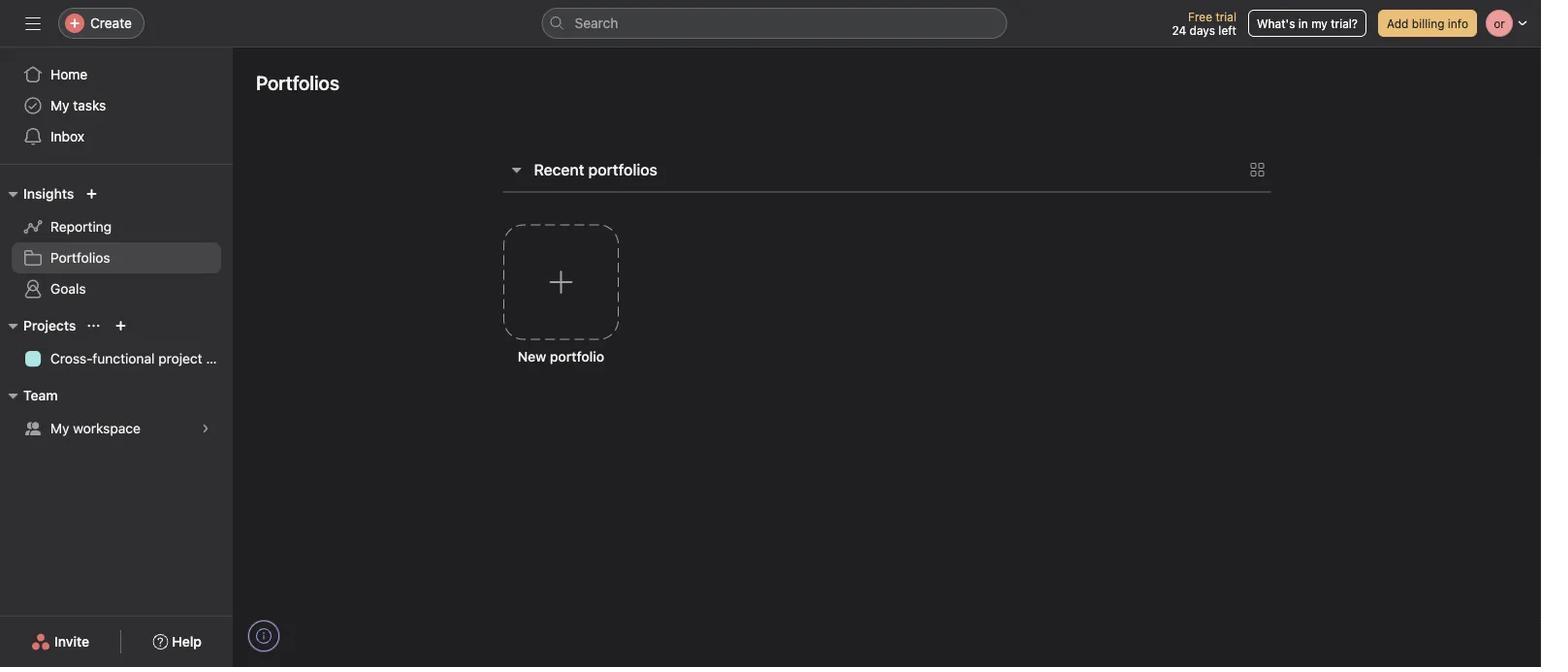 Task type: vqa. For each thing, say whether or not it's contained in the screenshot.
'Insights'
yes



Task type: locate. For each thing, give the bounding box(es) containing it.
cross-
[[50, 351, 93, 367]]

see details, my workspace image
[[200, 423, 211, 435]]

24
[[1172, 23, 1186, 37]]

1 vertical spatial my
[[50, 420, 69, 436]]

my workspace link
[[12, 413, 221, 444]]

new portfolio
[[518, 349, 604, 365]]

portfolio
[[550, 349, 604, 365]]

my down team
[[50, 420, 69, 436]]

collapse task list for the section recent portfolios image
[[509, 162, 524, 178]]

my inside 'global' element
[[50, 97, 69, 113]]

what's in my trial?
[[1257, 16, 1358, 30]]

help button
[[140, 625, 214, 660]]

1 vertical spatial portfolios
[[50, 250, 110, 266]]

0 vertical spatial portfolios
[[256, 71, 339, 94]]

0 horizontal spatial portfolios
[[50, 250, 110, 266]]

1 my from the top
[[50, 97, 69, 113]]

my
[[1312, 16, 1328, 30]]

add billing info button
[[1378, 10, 1477, 37]]

insights button
[[0, 182, 74, 206]]

my
[[50, 97, 69, 113], [50, 420, 69, 436]]

portfolios
[[588, 161, 657, 179]]

cross-functional project plan link
[[12, 343, 233, 374]]

team button
[[0, 384, 58, 407]]

create button
[[58, 8, 144, 39]]

goals link
[[12, 274, 221, 305]]

projects element
[[0, 308, 233, 378]]

create
[[90, 15, 132, 31]]

what's in my trial? button
[[1248, 10, 1367, 37]]

trial?
[[1331, 16, 1358, 30]]

projects
[[23, 318, 76, 334]]

trial
[[1216, 10, 1237, 23]]

portfolios
[[256, 71, 339, 94], [50, 250, 110, 266]]

my for my workspace
[[50, 420, 69, 436]]

0 vertical spatial my
[[50, 97, 69, 113]]

reporting link
[[12, 211, 221, 242]]

search
[[575, 15, 618, 31]]

2 my from the top
[[50, 420, 69, 436]]

insights element
[[0, 177, 233, 308]]

my workspace
[[50, 420, 141, 436]]

search button
[[542, 8, 1007, 39]]

home
[[50, 66, 88, 82]]

recent portfolios
[[534, 161, 657, 179]]

project
[[158, 351, 202, 367]]

my inside teams element
[[50, 420, 69, 436]]

workspace
[[73, 420, 141, 436]]

cross-functional project plan
[[50, 351, 233, 367]]

invite
[[54, 634, 89, 650]]

my left tasks
[[50, 97, 69, 113]]



Task type: describe. For each thing, give the bounding box(es) containing it.
tasks
[[73, 97, 106, 113]]

help
[[172, 634, 202, 650]]

reporting
[[50, 219, 112, 235]]

add
[[1387, 16, 1409, 30]]

portfolios link
[[12, 242, 221, 274]]

info
[[1448, 16, 1469, 30]]

add billing info
[[1387, 16, 1469, 30]]

functional
[[93, 351, 155, 367]]

home link
[[12, 59, 221, 90]]

new
[[518, 349, 546, 365]]

what's
[[1257, 16, 1295, 30]]

portfolios inside insights element
[[50, 250, 110, 266]]

team
[[23, 387, 58, 404]]

left
[[1219, 23, 1237, 37]]

goals
[[50, 281, 86, 297]]

view as list image
[[1250, 162, 1265, 178]]

recent
[[534, 161, 584, 179]]

inbox
[[50, 129, 84, 145]]

free
[[1188, 10, 1212, 23]]

new project or portfolio image
[[115, 320, 126, 332]]

new portfolio button
[[487, 209, 635, 428]]

1 horizontal spatial portfolios
[[256, 71, 339, 94]]

teams element
[[0, 378, 233, 448]]

plan
[[206, 351, 233, 367]]

billing
[[1412, 16, 1445, 30]]

insights
[[23, 186, 74, 202]]

projects button
[[0, 314, 76, 338]]

my tasks
[[50, 97, 106, 113]]

in
[[1299, 16, 1308, 30]]

search list box
[[542, 8, 1007, 39]]

inbox link
[[12, 121, 221, 152]]

days
[[1190, 23, 1215, 37]]

new image
[[86, 188, 97, 200]]

my for my tasks
[[50, 97, 69, 113]]

free trial 24 days left
[[1172, 10, 1237, 37]]

my tasks link
[[12, 90, 221, 121]]

hide sidebar image
[[25, 16, 41, 31]]

global element
[[0, 48, 233, 164]]

show options, current sort, top image
[[88, 320, 99, 332]]

invite button
[[18, 625, 102, 660]]



